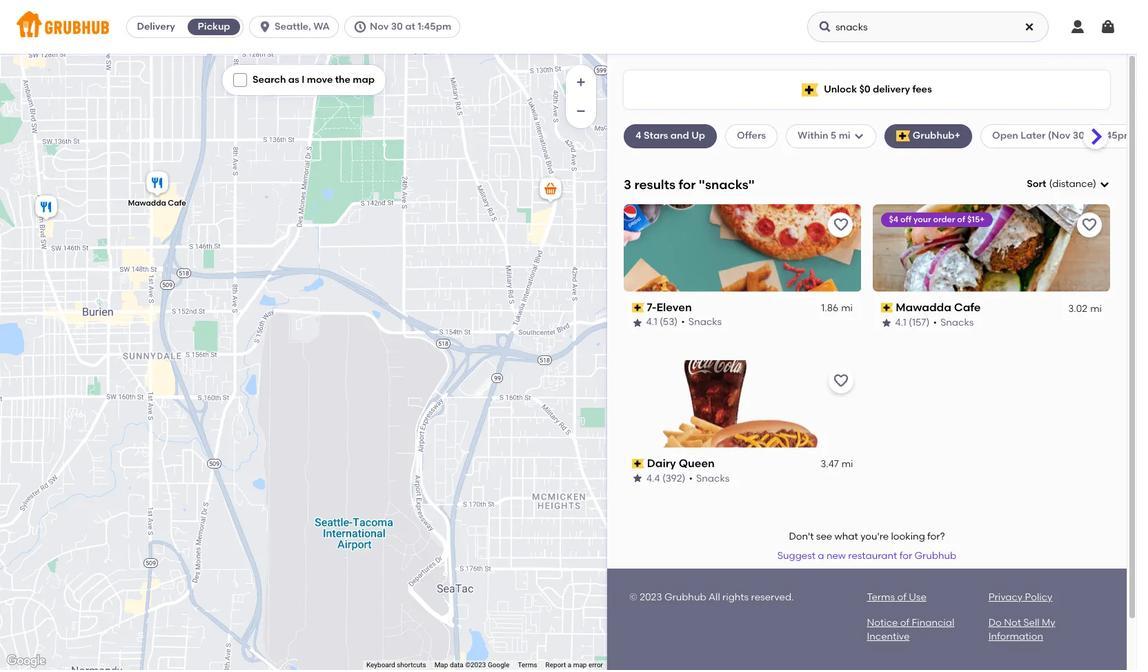 Task type: vqa. For each thing, say whether or not it's contained in the screenshot.
search as i move the map
yes



Task type: describe. For each thing, give the bounding box(es) containing it.
see
[[817, 531, 833, 543]]

subscription pass image for 7-eleven
[[632, 303, 645, 313]]

3.02
[[1069, 302, 1088, 314]]

financial
[[912, 617, 955, 629]]

google image
[[3, 652, 49, 670]]

(392)
[[663, 472, 686, 484]]

$4
[[890, 215, 899, 224]]

wa
[[314, 21, 330, 32]]

minus icon image
[[574, 104, 588, 118]]

privacy policy
[[989, 592, 1053, 604]]

policy
[[1026, 592, 1053, 604]]

use
[[909, 592, 927, 604]]

1.86 mi
[[822, 302, 854, 314]]

grubhub plus flag logo image for unlock $0 delivery fees
[[802, 83, 819, 96]]

shortcuts
[[397, 661, 426, 669]]

$4 off your order of $15+
[[890, 215, 985, 224]]

results
[[635, 176, 676, 192]]

open
[[993, 130, 1019, 142]]

0 vertical spatial of
[[958, 215, 966, 224]]

stars
[[644, 130, 669, 142]]

7-eleven
[[647, 301, 693, 314]]

$15+
[[968, 215, 985, 224]]

dairy
[[647, 457, 676, 470]]

save this restaurant image inside 'button'
[[833, 217, 849, 233]]

svg image inside seattle, wa button
[[258, 20, 272, 34]]

7-
[[647, 301, 657, 314]]

main navigation navigation
[[0, 0, 1138, 54]]

don't
[[789, 531, 814, 543]]

report a map error link
[[546, 661, 603, 669]]

open later (nov 30 at 1:45pm)
[[993, 130, 1137, 142]]

$0
[[860, 83, 871, 95]]

svg image inside nov 30 at 1:45pm 'button'
[[353, 20, 367, 34]]

map
[[435, 661, 448, 669]]

sell
[[1024, 617, 1040, 629]]

within 5 mi
[[798, 130, 851, 142]]

mi for dairy queen
[[842, 458, 854, 470]]

grubhub inside suggest a new restaurant for grubhub button
[[915, 550, 957, 562]]

©
[[630, 592, 638, 604]]

)
[[1094, 178, 1097, 190]]

do not sell my information link
[[989, 617, 1056, 643]]

not
[[1005, 617, 1022, 629]]

1 vertical spatial map
[[573, 661, 587, 669]]

terms of use
[[867, 592, 927, 604]]

1:45pm
[[418, 21, 452, 32]]

5
[[831, 130, 837, 142]]

map region
[[0, 0, 779, 670]]

Search for food, convenience, alcohol... search field
[[808, 12, 1049, 42]]

terms for "terms" link
[[518, 661, 538, 669]]

keyboard shortcuts
[[367, 661, 426, 669]]

do not sell my information
[[989, 617, 1056, 643]]

the
[[335, 74, 351, 86]]

search as i move the map
[[253, 74, 375, 86]]

map data ©2023 google
[[435, 661, 510, 669]]

4.4
[[647, 472, 660, 484]]

1 vertical spatial at
[[1088, 130, 1098, 142]]

7 eleven image
[[537, 175, 565, 205]]

report a map error
[[546, 661, 603, 669]]

suggest a new restaurant for grubhub button
[[772, 544, 963, 569]]

1 vertical spatial cafe
[[955, 301, 981, 314]]

(157)
[[909, 316, 930, 328]]

keyboard shortcuts button
[[367, 661, 426, 670]]

notice of financial incentive
[[867, 617, 955, 643]]

queen
[[679, 457, 715, 470]]

© 2023 grubhub all rights reserved.
[[630, 592, 794, 604]]

mi for 7-eleven
[[842, 302, 854, 314]]

for inside button
[[900, 550, 913, 562]]

notice
[[867, 617, 898, 629]]

distance
[[1053, 178, 1094, 190]]

mawadda cafe inside the map region
[[128, 198, 186, 207]]

incentive
[[867, 631, 910, 643]]

grubhub plus flag logo image for grubhub+
[[896, 131, 910, 142]]

1.86
[[822, 302, 839, 314]]

unlock $0 delivery fees
[[824, 83, 933, 95]]

reserved.
[[751, 592, 794, 604]]

and
[[671, 130, 690, 142]]

offers
[[737, 130, 766, 142]]

privacy
[[989, 592, 1023, 604]]

of for financial
[[901, 617, 910, 629]]

at inside nov 30 at 1:45pm 'button'
[[405, 21, 416, 32]]

save this restaurant button for dairy queen
[[829, 368, 854, 393]]

of for use
[[898, 592, 907, 604]]

dairy queen logo image
[[624, 360, 862, 448]]

eleven
[[657, 301, 693, 314]]

notice of financial incentive link
[[867, 617, 955, 643]]

dairy queen
[[647, 457, 715, 470]]

information
[[989, 631, 1044, 643]]

report
[[546, 661, 566, 669]]

1 vertical spatial mawadda
[[896, 301, 952, 314]]

seattle,
[[275, 21, 311, 32]]

mi right 5
[[839, 130, 851, 142]]

dairy queen image
[[32, 193, 60, 223]]

delivery
[[873, 83, 911, 95]]

rights
[[723, 592, 749, 604]]

unlock
[[824, 83, 857, 95]]

error
[[589, 661, 603, 669]]



Task type: locate. For each thing, give the bounding box(es) containing it.
search
[[253, 74, 286, 86]]

1 vertical spatial a
[[568, 661, 572, 669]]

looking
[[892, 531, 926, 543]]

save this restaurant button for 7-eleven
[[829, 212, 854, 237]]

mi
[[839, 130, 851, 142], [842, 302, 854, 314], [1091, 302, 1102, 314], [842, 458, 854, 470]]

• snacks for queen
[[689, 472, 730, 484]]

2 4.1 from the left
[[896, 316, 907, 328]]

4.1 left (157)
[[896, 316, 907, 328]]

None field
[[1027, 177, 1111, 191]]

snacks for cafe
[[941, 316, 974, 328]]

fees
[[913, 83, 933, 95]]

star icon image left 4.1 (157) on the right
[[881, 317, 892, 328]]

for
[[679, 176, 696, 192], [900, 550, 913, 562]]

of up incentive
[[901, 617, 910, 629]]

mawadda cafe
[[128, 198, 186, 207], [896, 301, 981, 314]]

save this restaurant image down )
[[1082, 217, 1098, 233]]

•
[[682, 316, 686, 328], [934, 316, 937, 328], [689, 472, 693, 484]]

0 vertical spatial mawadda cafe
[[128, 198, 186, 207]]

a right report
[[568, 661, 572, 669]]

30 right nov
[[391, 21, 403, 32]]

cafe inside the map region
[[168, 198, 186, 207]]

map right the
[[353, 74, 375, 86]]

0 vertical spatial grubhub
[[915, 550, 957, 562]]

nov 30 at 1:45pm
[[370, 21, 452, 32]]

0 horizontal spatial grubhub plus flag logo image
[[802, 83, 819, 96]]

terms left report
[[518, 661, 538, 669]]

(53)
[[660, 316, 678, 328]]

1 4.1 from the left
[[647, 316, 658, 328]]

0 horizontal spatial at
[[405, 21, 416, 32]]

1 horizontal spatial for
[[900, 550, 913, 562]]

grubhub plus flag logo image left grubhub+
[[896, 131, 910, 142]]

3.47 mi
[[821, 458, 854, 470]]

a left new
[[818, 550, 825, 562]]

grubhub left "all"
[[665, 592, 707, 604]]

subscription pass image left 7-
[[632, 303, 645, 313]]

within
[[798, 130, 829, 142]]

grubhub down for?
[[915, 550, 957, 562]]

• down queen
[[689, 472, 693, 484]]

move
[[307, 74, 333, 86]]

• snacks down queen
[[689, 472, 730, 484]]

none field containing sort
[[1027, 177, 1111, 191]]

terms up the notice
[[867, 592, 895, 604]]

0 horizontal spatial grubhub
[[665, 592, 707, 604]]

terms for terms of use
[[867, 592, 895, 604]]

4.1
[[647, 316, 658, 328], [896, 316, 907, 328]]

snacks
[[689, 316, 723, 328], [941, 316, 974, 328], [697, 472, 730, 484]]

grubhub plus flag logo image
[[802, 83, 819, 96], [896, 131, 910, 142]]

0 vertical spatial 30
[[391, 21, 403, 32]]

1 vertical spatial mawadda cafe
[[896, 301, 981, 314]]

1 horizontal spatial cafe
[[955, 301, 981, 314]]

star icon image for 7-eleven
[[632, 317, 643, 328]]

1 vertical spatial grubhub plus flag logo image
[[896, 131, 910, 142]]

1 horizontal spatial •
[[689, 472, 693, 484]]

map
[[353, 74, 375, 86], [573, 661, 587, 669]]

don't see what you're looking for?
[[789, 531, 945, 543]]

grubhub+
[[913, 130, 961, 142]]

2 vertical spatial of
[[901, 617, 910, 629]]

4.1 (53)
[[647, 316, 678, 328]]

4.1 for 7-
[[647, 316, 658, 328]]

1 horizontal spatial 4.1
[[896, 316, 907, 328]]

0 vertical spatial map
[[353, 74, 375, 86]]

nov 30 at 1:45pm button
[[344, 16, 466, 38]]

as
[[288, 74, 300, 86]]

cafe
[[168, 198, 186, 207], [955, 301, 981, 314]]

0 vertical spatial cafe
[[168, 198, 186, 207]]

subscription pass image for dairy queen
[[632, 459, 645, 469]]

star icon image for mawadda cafe
[[881, 317, 892, 328]]

terms
[[867, 592, 895, 604], [518, 661, 538, 669]]

snacks right (157)
[[941, 316, 974, 328]]

1:45pm)
[[1100, 130, 1137, 142]]

terms of use link
[[867, 592, 927, 604]]

svg image
[[1024, 21, 1036, 32]]

0 vertical spatial mawadda
[[128, 198, 166, 207]]

0 vertical spatial for
[[679, 176, 696, 192]]

3 results for "snacks"
[[624, 176, 755, 192]]

star icon image
[[632, 317, 643, 328], [881, 317, 892, 328], [632, 473, 643, 484]]

a for report
[[568, 661, 572, 669]]

star icon image for dairy queen
[[632, 473, 643, 484]]

snacks down eleven
[[689, 316, 723, 328]]

0 vertical spatial at
[[405, 21, 416, 32]]

1 save this restaurant image from the left
[[833, 217, 849, 233]]

restaurant
[[849, 550, 898, 562]]

30 right (nov
[[1073, 130, 1085, 142]]

new
[[827, 550, 846, 562]]

nov
[[370, 21, 389, 32]]

• for queen
[[689, 472, 693, 484]]

a
[[818, 550, 825, 562], [568, 661, 572, 669]]

my
[[1042, 617, 1056, 629]]

suggest a new restaurant for grubhub
[[778, 550, 957, 562]]

(
[[1050, 178, 1053, 190]]

a for suggest
[[818, 550, 825, 562]]

of left use
[[898, 592, 907, 604]]

save this restaurant button
[[829, 212, 854, 237], [1078, 212, 1102, 237], [829, 368, 854, 393]]

keyboard
[[367, 661, 395, 669]]

snacks for queen
[[697, 472, 730, 484]]

seattle, wa
[[275, 21, 330, 32]]

star icon image left 4.4 at bottom right
[[632, 473, 643, 484]]

order
[[934, 215, 956, 224]]

4.4 (392)
[[647, 472, 686, 484]]

1 horizontal spatial grubhub plus flag logo image
[[896, 131, 910, 142]]

map left error
[[573, 661, 587, 669]]

a inside suggest a new restaurant for grubhub button
[[818, 550, 825, 562]]

up
[[692, 130, 706, 142]]

google
[[488, 661, 510, 669]]

mi right 3.02 at the right top of the page
[[1091, 302, 1102, 314]]

of inside notice of financial incentive
[[901, 617, 910, 629]]

4.1 for mawadda
[[896, 316, 907, 328]]

0 horizontal spatial mawadda cafe
[[128, 198, 186, 207]]

i
[[302, 74, 305, 86]]

svg image inside field
[[1100, 179, 1111, 190]]

1 horizontal spatial mawadda
[[896, 301, 952, 314]]

svg image
[[1070, 19, 1087, 35], [1100, 19, 1117, 35], [258, 20, 272, 34], [353, 20, 367, 34], [819, 20, 833, 34], [854, 131, 865, 142], [1100, 179, 1111, 190]]

1 horizontal spatial save this restaurant image
[[1082, 217, 1098, 233]]

• snacks right (157)
[[934, 316, 974, 328]]

privacy policy link
[[989, 592, 1053, 604]]

snacks down queen
[[697, 472, 730, 484]]

1 vertical spatial terms
[[518, 661, 538, 669]]

seattle, wa button
[[249, 16, 344, 38]]

your
[[914, 215, 932, 224]]

0 horizontal spatial terms
[[518, 661, 538, 669]]

1 vertical spatial grubhub
[[665, 592, 707, 604]]

save this restaurant image
[[833, 217, 849, 233], [1082, 217, 1098, 233]]

you're
[[861, 531, 889, 543]]

subscription pass image for mawadda cafe
[[881, 303, 893, 313]]

subscription pass image left dairy
[[632, 459, 645, 469]]

what
[[835, 531, 859, 543]]

pickup button
[[185, 16, 243, 38]]

1 horizontal spatial map
[[573, 661, 587, 669]]

1 horizontal spatial grubhub
[[915, 550, 957, 562]]

• snacks for cafe
[[934, 316, 974, 328]]

0 horizontal spatial a
[[568, 661, 572, 669]]

star icon image left 4.1 (53)
[[632, 317, 643, 328]]

3
[[624, 176, 632, 192]]

0 horizontal spatial for
[[679, 176, 696, 192]]

0 horizontal spatial 4.1
[[647, 316, 658, 328]]

• snacks for eleven
[[682, 316, 723, 328]]

0 vertical spatial grubhub plus flag logo image
[[802, 83, 819, 96]]

all
[[709, 592, 721, 604]]

2 save this restaurant image from the left
[[1082, 217, 1098, 233]]

terms link
[[518, 661, 538, 669]]

0 horizontal spatial 30
[[391, 21, 403, 32]]

do
[[989, 617, 1002, 629]]

1 horizontal spatial at
[[1088, 130, 1098, 142]]

plus icon image
[[574, 75, 588, 89]]

0 horizontal spatial map
[[353, 74, 375, 86]]

mi for mawadda cafe
[[1091, 302, 1102, 314]]

of left the $15+
[[958, 215, 966, 224]]

0 vertical spatial a
[[818, 550, 825, 562]]

30 inside 'button'
[[391, 21, 403, 32]]

mawadda inside the map region
[[128, 198, 166, 207]]

save this restaurant image left "$4"
[[833, 217, 849, 233]]

• snacks down eleven
[[682, 316, 723, 328]]

grubhub plus flag logo image left 'unlock'
[[802, 83, 819, 96]]

data
[[450, 661, 464, 669]]

• right (53)
[[682, 316, 686, 328]]

delivery
[[137, 21, 175, 32]]

1 horizontal spatial a
[[818, 550, 825, 562]]

grubhub
[[915, 550, 957, 562], [665, 592, 707, 604]]

©2023
[[465, 661, 486, 669]]

delivery button
[[127, 16, 185, 38]]

• for eleven
[[682, 316, 686, 328]]

snacks for eleven
[[689, 316, 723, 328]]

mawadda
[[128, 198, 166, 207], [896, 301, 952, 314]]

later
[[1021, 130, 1046, 142]]

0 vertical spatial terms
[[867, 592, 895, 604]]

1 horizontal spatial mawadda cafe
[[896, 301, 981, 314]]

mawadda cafe image
[[144, 169, 171, 199]]

0 horizontal spatial •
[[682, 316, 686, 328]]

mawadda cafe logo image
[[873, 204, 1111, 292]]

subscription pass image
[[632, 303, 645, 313], [881, 303, 893, 313], [632, 459, 645, 469]]

for down looking
[[900, 550, 913, 562]]

mi right 1.86
[[842, 302, 854, 314]]

2 horizontal spatial •
[[934, 316, 937, 328]]

30
[[391, 21, 403, 32], [1073, 130, 1085, 142]]

for?
[[928, 531, 945, 543]]

• for cafe
[[934, 316, 937, 328]]

0 horizontal spatial mawadda
[[128, 198, 166, 207]]

at left 1:45pm
[[405, 21, 416, 32]]

7-eleven logo image
[[624, 204, 862, 292]]

4
[[636, 130, 642, 142]]

1 horizontal spatial 30
[[1073, 130, 1085, 142]]

1 vertical spatial of
[[898, 592, 907, 604]]

• right (157)
[[934, 316, 937, 328]]

save this restaurant image
[[833, 373, 849, 389]]

subscription pass image right 1.86 mi
[[881, 303, 893, 313]]

4.1 down 7-
[[647, 316, 658, 328]]

1 horizontal spatial terms
[[867, 592, 895, 604]]

0 horizontal spatial cafe
[[168, 198, 186, 207]]

1 vertical spatial 30
[[1073, 130, 1085, 142]]

at left 1:45pm)
[[1088, 130, 1098, 142]]

0 horizontal spatial save this restaurant image
[[833, 217, 849, 233]]

for right results
[[679, 176, 696, 192]]

mi right 3.47
[[842, 458, 854, 470]]

suggest
[[778, 550, 816, 562]]

(nov
[[1049, 130, 1071, 142]]

1 vertical spatial for
[[900, 550, 913, 562]]

"snacks"
[[699, 176, 755, 192]]



